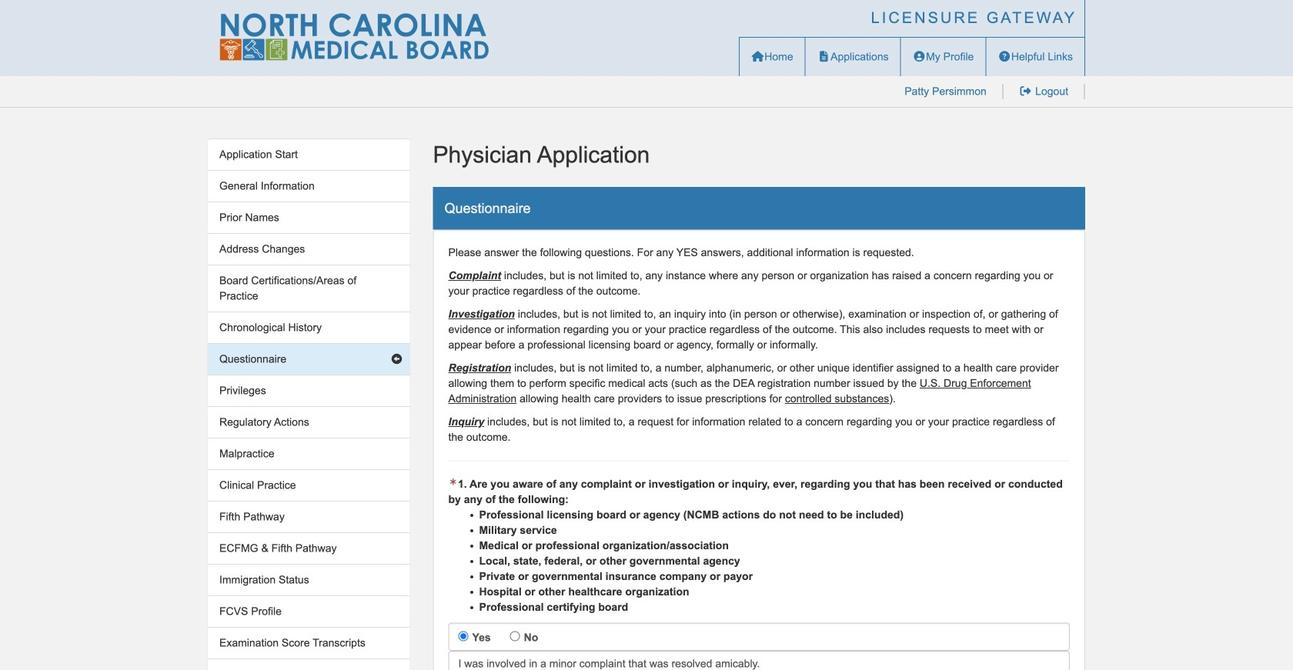 Task type: describe. For each thing, give the bounding box(es) containing it.
circle arrow left image
[[392, 354, 402, 365]]

fw image
[[449, 479, 458, 486]]

home image
[[752, 51, 765, 62]]

user circle image
[[913, 51, 927, 62]]

file text image
[[818, 51, 831, 62]]



Task type: vqa. For each thing, say whether or not it's contained in the screenshot.
Submit
no



Task type: locate. For each thing, give the bounding box(es) containing it.
None radio
[[459, 632, 469, 642]]

None radio
[[510, 632, 520, 642]]

north carolina medical board logo image
[[220, 13, 489, 61]]

question circle image
[[998, 51, 1012, 62]]

sign out image
[[1020, 86, 1033, 97]]



